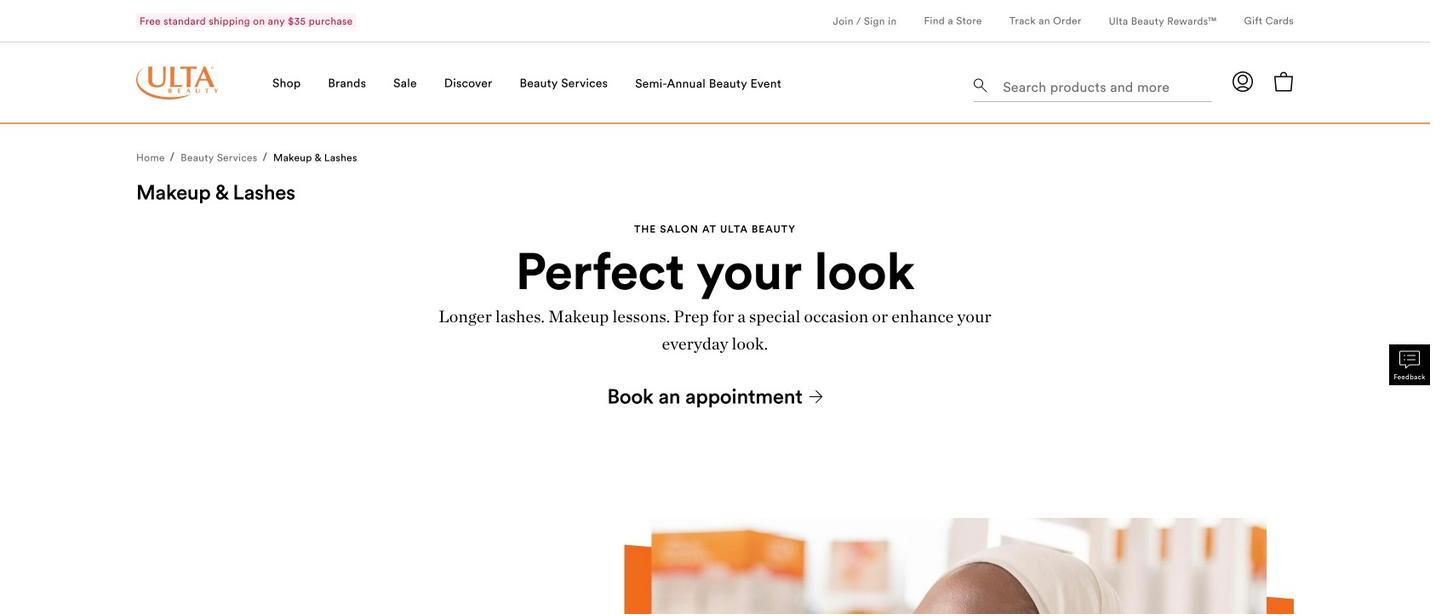 Task type: locate. For each thing, give the bounding box(es) containing it.
None search field
[[974, 65, 1213, 106]]

0 items in bag image
[[1274, 71, 1294, 92]]

log in to your ulta account image
[[1233, 71, 1254, 92]]



Task type: vqa. For each thing, say whether or not it's contained in the screenshot.
ON
no



Task type: describe. For each thing, give the bounding box(es) containing it.
Search products and more search field
[[1001, 68, 1208, 98]]



